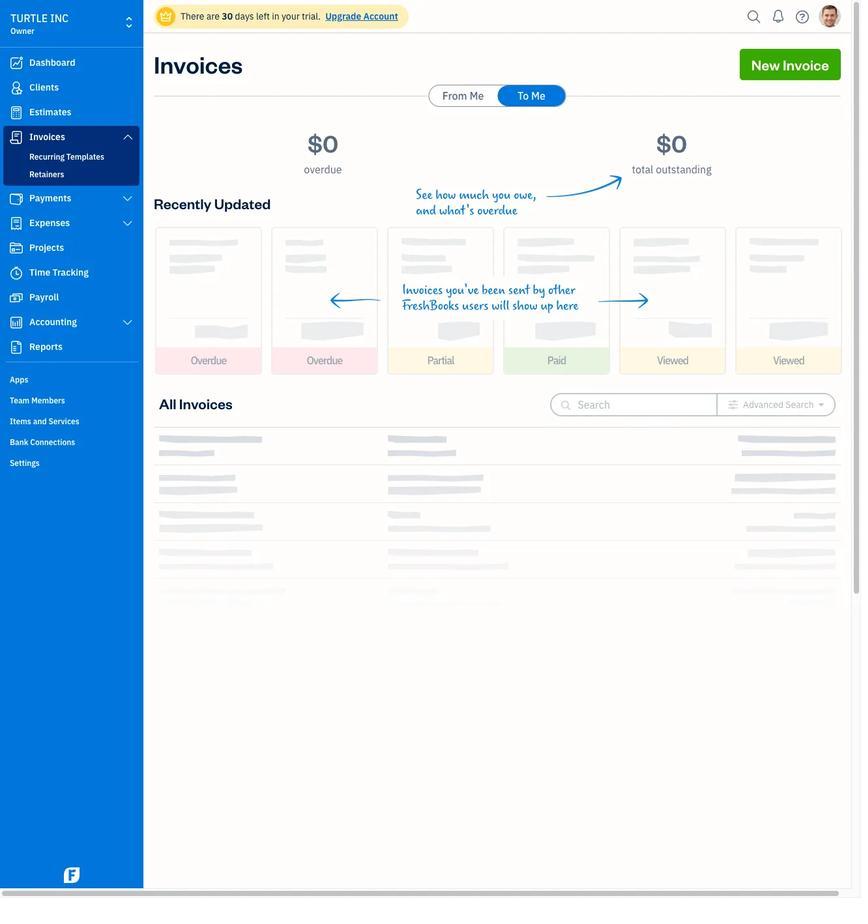 Task type: locate. For each thing, give the bounding box(es) containing it.
1 vertical spatial chevron large down image
[[122, 194, 134, 204]]

$0 inside the $0 total outstanding
[[657, 128, 688, 159]]

how
[[436, 188, 456, 203]]

settings link
[[3, 453, 140, 473]]

chevron large down image left recently
[[122, 194, 134, 204]]

chevron large down image up recurring templates link
[[122, 132, 134, 142]]

time
[[29, 267, 50, 279]]

will
[[492, 299, 510, 314]]

all
[[159, 395, 176, 413]]

invoices inside main "element"
[[29, 131, 65, 143]]

from me
[[443, 89, 484, 102]]

timer image
[[8, 267, 24, 280]]

invoices up freshbooks
[[402, 283, 443, 298]]

invoices down there
[[154, 49, 243, 80]]

accounting
[[29, 316, 77, 328]]

chevron large down image
[[122, 219, 134, 229], [122, 318, 134, 328]]

1 horizontal spatial and
[[416, 204, 436, 219]]

show
[[513, 299, 538, 314]]

trial.
[[302, 10, 321, 22]]

1 horizontal spatial viewed
[[774, 354, 805, 367]]

$0 overdue
[[304, 128, 342, 176]]

by
[[533, 283, 546, 298]]

1 chevron large down image from the top
[[122, 219, 134, 229]]

bank connections link
[[3, 432, 140, 452]]

chevron large down image up reports link
[[122, 318, 134, 328]]

bank
[[10, 438, 28, 447]]

1 horizontal spatial $0
[[657, 128, 688, 159]]

payroll link
[[3, 286, 140, 310]]

1 vertical spatial chevron large down image
[[122, 318, 134, 328]]

chevron large down image for payments
[[122, 194, 134, 204]]

chevron large down image down payments link
[[122, 219, 134, 229]]

me
[[470, 89, 484, 102], [532, 89, 546, 102]]

30
[[222, 10, 233, 22]]

total
[[632, 163, 654, 176]]

paid
[[548, 354, 566, 367]]

expenses link
[[3, 212, 140, 235]]

2 viewed from the left
[[774, 354, 805, 367]]

1 chevron large down image from the top
[[122, 132, 134, 142]]

projects
[[29, 242, 64, 254]]

days
[[235, 10, 254, 22]]

users
[[462, 299, 489, 314]]

invoices right all
[[179, 395, 233, 413]]

team
[[10, 396, 30, 406]]

0 horizontal spatial $0
[[308, 128, 339, 159]]

invoices inside invoices you've been sent by other freshbooks users will show up here
[[402, 283, 443, 298]]

and down see at the top of page
[[416, 204, 436, 219]]

chevron large down image inside invoices link
[[122, 132, 134, 142]]

new invoice link
[[740, 49, 841, 80]]

other
[[549, 283, 576, 298]]

overdue inside see how much you owe, and what's overdue
[[478, 204, 518, 219]]

chevron large down image for accounting
[[122, 318, 134, 328]]

team members link
[[3, 391, 140, 410]]

notifications image
[[768, 3, 789, 29]]

invoices up recurring
[[29, 131, 65, 143]]

new
[[752, 55, 780, 74]]

0 horizontal spatial me
[[470, 89, 484, 102]]

0 vertical spatial and
[[416, 204, 436, 219]]

2 me from the left
[[532, 89, 546, 102]]

and right items
[[33, 417, 47, 427]]

0 horizontal spatial and
[[33, 417, 47, 427]]

Search text field
[[578, 395, 696, 415]]

0 vertical spatial chevron large down image
[[122, 219, 134, 229]]

much
[[459, 188, 489, 203]]

me inside to me link
[[532, 89, 546, 102]]

invoices
[[154, 49, 243, 80], [29, 131, 65, 143], [402, 283, 443, 298], [179, 395, 233, 413]]

payment image
[[8, 192, 24, 205]]

1 vertical spatial and
[[33, 417, 47, 427]]

me inside from me link
[[470, 89, 484, 102]]

tracking
[[53, 267, 89, 279]]

overdue
[[304, 163, 342, 176], [478, 204, 518, 219], [191, 354, 227, 367], [307, 354, 343, 367]]

chevron large down image for expenses
[[122, 219, 134, 229]]

owe,
[[514, 188, 537, 203]]

me right 'from'
[[470, 89, 484, 102]]

services
[[49, 417, 79, 427]]

retainers
[[29, 170, 64, 179]]

estimate image
[[8, 106, 24, 119]]

2 chevron large down image from the top
[[122, 194, 134, 204]]

0 vertical spatial chevron large down image
[[122, 132, 134, 142]]

1 horizontal spatial me
[[532, 89, 546, 102]]

projects link
[[3, 237, 140, 260]]

2 chevron large down image from the top
[[122, 318, 134, 328]]

$0 inside $0 overdue
[[308, 128, 339, 159]]

all invoices
[[159, 395, 233, 413]]

1 $0 from the left
[[308, 128, 339, 159]]

search image
[[744, 7, 765, 26]]

new invoice
[[752, 55, 830, 74]]

2 $0 from the left
[[657, 128, 688, 159]]

me right to
[[532, 89, 546, 102]]

chevron large down image
[[122, 132, 134, 142], [122, 194, 134, 204]]

to me link
[[498, 85, 566, 106]]

apps link
[[3, 370, 140, 389]]

1 me from the left
[[470, 89, 484, 102]]

expense image
[[8, 217, 24, 230]]

invoice
[[783, 55, 830, 74]]

time tracking
[[29, 267, 89, 279]]

$0
[[308, 128, 339, 159], [657, 128, 688, 159]]

dashboard link
[[3, 52, 140, 75]]

0 horizontal spatial viewed
[[657, 354, 689, 367]]

chart image
[[8, 316, 24, 329]]



Task type: vqa. For each thing, say whether or not it's contained in the screenshot.
chevron large down icon in Accounting "link"
no



Task type: describe. For each thing, give the bounding box(es) containing it.
recurring templates link
[[6, 149, 137, 165]]

see how much you owe, and what's overdue
[[416, 188, 537, 219]]

turtle
[[10, 12, 48, 25]]

left
[[256, 10, 270, 22]]

main element
[[0, 0, 176, 889]]

report image
[[8, 341, 24, 354]]

$0 for $0 total outstanding
[[657, 128, 688, 159]]

retainers link
[[6, 167, 137, 183]]

your
[[282, 10, 300, 22]]

to
[[518, 89, 529, 102]]

members
[[31, 396, 65, 406]]

me for to me
[[532, 89, 546, 102]]

expenses
[[29, 217, 70, 229]]

been
[[482, 283, 506, 298]]

from me link
[[430, 85, 497, 106]]

items and services link
[[3, 412, 140, 431]]

and inside main "element"
[[33, 417, 47, 427]]

invoice image
[[8, 131, 24, 144]]

owner
[[10, 26, 34, 36]]

recently
[[154, 194, 212, 213]]

reports
[[29, 341, 63, 353]]

$0 for $0 overdue
[[308, 128, 339, 159]]

sent
[[509, 283, 530, 298]]

settings
[[10, 459, 40, 468]]

templates
[[66, 152, 104, 162]]

client image
[[8, 82, 24, 95]]

payments
[[29, 192, 71, 204]]

what's
[[439, 204, 475, 219]]

clients
[[29, 82, 59, 93]]

payroll
[[29, 292, 59, 303]]

upgrade
[[326, 10, 362, 22]]

estimates
[[29, 106, 71, 118]]

partial
[[427, 354, 454, 367]]

invoices you've been sent by other freshbooks users will show up here
[[402, 283, 579, 314]]

go to help image
[[793, 7, 813, 26]]

items and services
[[10, 417, 79, 427]]

bank connections
[[10, 438, 75, 447]]

here
[[557, 299, 579, 314]]

to me
[[518, 89, 546, 102]]

recently updated
[[154, 194, 271, 213]]

recurring
[[29, 152, 65, 162]]

crown image
[[159, 9, 173, 23]]

1 viewed from the left
[[657, 354, 689, 367]]

from
[[443, 89, 467, 102]]

account
[[364, 10, 398, 22]]

updated
[[214, 194, 271, 213]]

upgrade account link
[[323, 10, 398, 22]]

you
[[493, 188, 511, 203]]

turtle inc owner
[[10, 12, 69, 36]]

dashboard
[[29, 57, 75, 68]]

see
[[416, 188, 433, 203]]

invoices link
[[3, 126, 140, 149]]

money image
[[8, 292, 24, 305]]

in
[[272, 10, 280, 22]]

items
[[10, 417, 31, 427]]

there are 30 days left in your trial. upgrade account
[[181, 10, 398, 22]]

inc
[[50, 12, 69, 25]]

there
[[181, 10, 204, 22]]

connections
[[30, 438, 75, 447]]

dashboard image
[[8, 57, 24, 70]]

estimates link
[[3, 101, 140, 125]]

freshbooks image
[[61, 868, 82, 884]]

project image
[[8, 242, 24, 255]]

and inside see how much you owe, and what's overdue
[[416, 204, 436, 219]]

you've
[[446, 283, 479, 298]]

clients link
[[3, 76, 140, 100]]

outstanding
[[656, 163, 712, 176]]

time tracking link
[[3, 262, 140, 285]]

recurring templates
[[29, 152, 104, 162]]

$0 total outstanding
[[632, 128, 712, 176]]

me for from me
[[470, 89, 484, 102]]

apps
[[10, 375, 28, 385]]

are
[[207, 10, 220, 22]]

freshbooks
[[402, 299, 459, 314]]

chevron large down image for invoices
[[122, 132, 134, 142]]

team members
[[10, 396, 65, 406]]

accounting link
[[3, 311, 140, 335]]

payments link
[[3, 187, 140, 211]]

reports link
[[3, 336, 140, 359]]

up
[[541, 299, 554, 314]]



